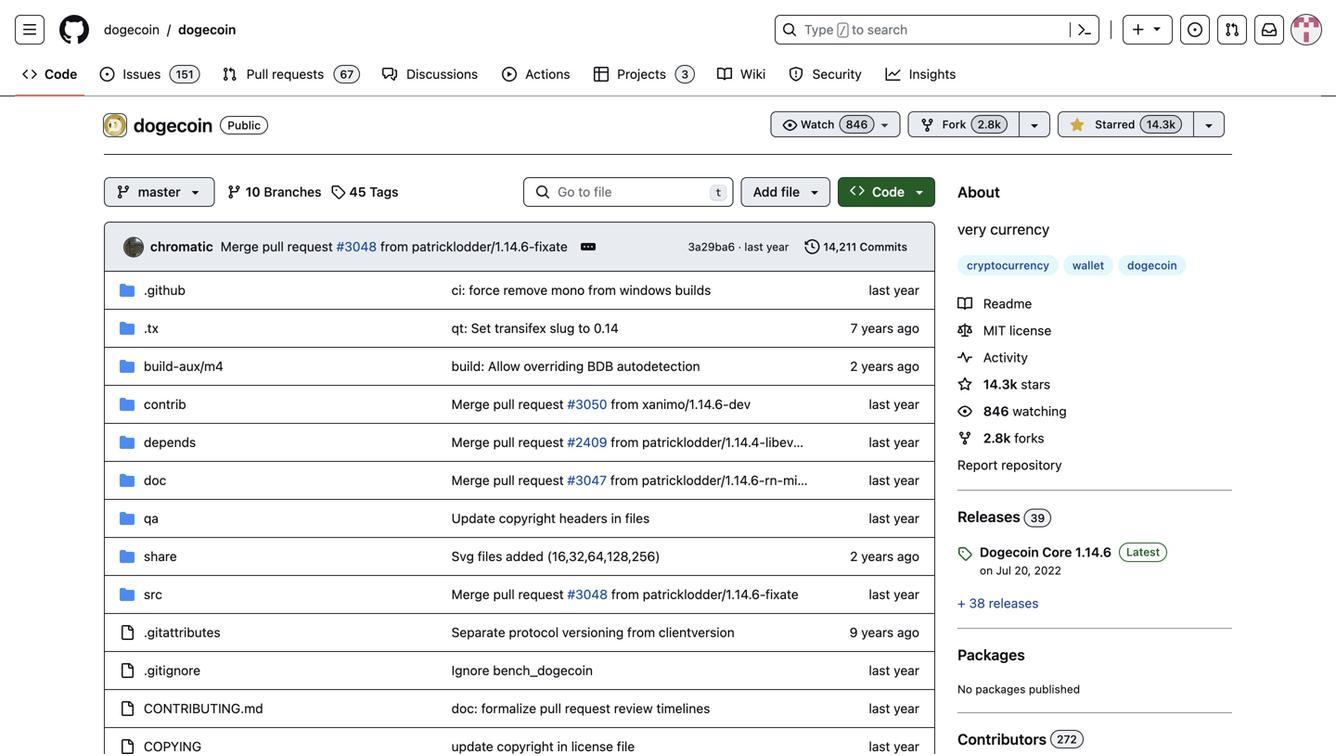 Task type: describe. For each thing, give the bounding box(es) containing it.
last year for qa
[[869, 511, 920, 526]]

separate protocol versioning from clientversion link
[[451, 625, 735, 640]]

depends
[[144, 435, 196, 450]]

merge pull request link for depends
[[451, 435, 564, 450]]

0 vertical spatial 2.8k
[[978, 118, 1001, 131]]

in
[[611, 511, 622, 526]]

repo forked image for fork
[[920, 118, 935, 133]]

1 horizontal spatial from patricklodder/1.14.6-fixate link
[[611, 587, 799, 602]]

846 for 846 watching
[[983, 404, 1009, 419]]

svg
[[451, 549, 474, 564]]

discussions
[[406, 66, 478, 82]]

m4
[[204, 359, 223, 374]]

added
[[506, 549, 544, 564]]

build-aux/ m4
[[144, 359, 223, 374]]

from xanimo/1.14.6-dev link
[[611, 397, 751, 412]]

bdb
[[587, 359, 613, 374]]

svg files added (16,32,64,128,256)
[[451, 549, 660, 564]]

1 vertical spatial triangle down image
[[912, 185, 927, 199]]

.github
[[144, 283, 185, 298]]

dogecoin core 1.14.6
[[980, 545, 1112, 560]]

eye image
[[958, 404, 972, 419]]

14,211 commits link
[[796, 234, 916, 260]]

patricklodder/1.14.6- for doc
[[642, 473, 765, 488]]

last for depends
[[869, 435, 890, 450]]

dogecoin up the 151
[[178, 22, 236, 37]]

3 ago from the top
[[897, 549, 920, 564]]

2 for build: allow overriding bdb autodetection
[[850, 359, 858, 374]]

star fill image
[[1070, 118, 1085, 133]]

issue opened image
[[100, 67, 114, 82]]

from right mono
[[588, 283, 616, 298]]

request left review
[[565, 701, 610, 716]]

contrib link
[[144, 397, 186, 412]]

packages link
[[958, 644, 1232, 666]]

request for src
[[518, 587, 564, 602]]

security
[[812, 66, 862, 82]]

dogecoin / dogecoin
[[104, 22, 236, 37]]

update
[[451, 511, 495, 526]]

releases
[[958, 508, 1020, 526]]

code image
[[850, 183, 865, 198]]

wiki
[[740, 66, 766, 82]]

t
[[715, 187, 722, 199]]

10
[[246, 184, 260, 199]]

request down branches
[[287, 239, 333, 254]]

last year for src
[[869, 587, 920, 602]]

years for clientversion
[[861, 625, 894, 640]]

overriding
[[524, 359, 584, 374]]

chromatic
[[150, 239, 213, 254]]

#3050
[[567, 397, 607, 412]]

git pull request image for issue opened icon
[[222, 67, 237, 82]]

contributing.md
[[144, 701, 263, 716]]

0 vertical spatial from patricklodder/1.14.6-fixate link
[[380, 239, 568, 254]]

0 vertical spatial patricklodder/1.14.6-
[[412, 239, 535, 254]]

ago for clientversion
[[897, 625, 920, 640]]

code image
[[22, 67, 37, 82]]

7 years ago
[[851, 321, 920, 336]]

mit
[[983, 323, 1006, 338]]

chromatic image
[[124, 238, 143, 257]]

svg files added (16,32,64,128,256) link
[[451, 549, 660, 564]]

update copyright headers in files link
[[451, 511, 650, 526]]

public
[[228, 119, 261, 132]]

owner avatar image
[[104, 114, 126, 136]]

from right the #2409
[[611, 435, 639, 450]]

directory image for share
[[120, 549, 135, 564]]

insights link
[[878, 60, 965, 88]]

qt: set transifex slug to 0.14 link
[[451, 321, 619, 336]]

last for qa
[[869, 511, 890, 526]]

directory image for qa
[[120, 511, 135, 526]]

ignore bench_dogecoin
[[451, 663, 593, 678]]

packages
[[976, 683, 1026, 696]]

repo forked image for 2.8k
[[958, 431, 972, 446]]

#3047 link
[[567, 473, 607, 488]]

versioning
[[562, 625, 624, 640]]

tag image
[[331, 185, 346, 199]]

list containing dogecoin / dogecoin
[[96, 15, 764, 45]]

1 git branch image from the left
[[116, 185, 131, 199]]

issues
[[123, 66, 161, 82]]

from right #3050
[[611, 397, 639, 412]]

type
[[804, 22, 834, 37]]

releases 39
[[958, 508, 1045, 526]]

force
[[469, 283, 500, 298]]

on
[[980, 564, 993, 577]]

directory image for .tx
[[120, 321, 135, 336]]

1 vertical spatial to
[[578, 321, 590, 336]]

2 for svg files added (16,32,64,128,256)
[[850, 549, 858, 564]]

pull for contrib
[[493, 397, 515, 412]]

9 years ago
[[850, 625, 920, 640]]

merge pull request #3047 from patricklodder/1.14.6-rn-minor
[[451, 473, 817, 488]]

very currency
[[958, 220, 1050, 238]]

qa link
[[144, 511, 159, 526]]

ago for autodetection
[[897, 359, 920, 374]]

2 directory image from the top
[[120, 359, 135, 374]]

tags
[[370, 184, 399, 199]]

star image
[[958, 377, 972, 392]]

merge pull request #3048 from patricklodder/1.14.6-fixate for the right from patricklodder/1.14.6-fixate link
[[451, 587, 799, 602]]

14,211 commits
[[823, 240, 907, 253]]

law image
[[958, 323, 972, 338]]

ago for to
[[897, 321, 920, 336]]

see your forks of this repository image
[[1027, 118, 1042, 133]]

wiki link
[[710, 60, 774, 88]]

(16,32,64,128,256)
[[547, 549, 660, 564]]

39
[[1031, 512, 1045, 525]]

merge for contrib
[[451, 397, 490, 412]]

year for .gitignore
[[894, 663, 920, 678]]

build: allow overriding bdb autodetection link
[[451, 359, 700, 374]]

add
[[753, 184, 778, 199]]

review
[[614, 701, 653, 716]]

book image
[[717, 67, 732, 82]]

+ 38 releases link
[[958, 596, 1039, 611]]

#3048 link for from patricklodder/1.14.6-fixate link to the top
[[336, 239, 377, 254]]

10 branches
[[246, 184, 321, 199]]

readme link
[[958, 296, 1032, 311]]

last year for contrib
[[869, 397, 920, 412]]

code inside popup button
[[872, 184, 905, 199]]

directory image for contrib
[[120, 397, 135, 412]]

cryptocurrency
[[967, 259, 1049, 272]]

forks
[[1014, 431, 1044, 446]]

dogecoin right wallet
[[1127, 259, 1177, 272]]

code link
[[15, 60, 85, 88]]

fixate for the right from patricklodder/1.14.6-fixate link
[[765, 587, 799, 602]]

Go to file text field
[[558, 178, 702, 206]]

2 years ago for build: allow overriding bdb autodetection
[[850, 359, 920, 374]]

chromatic link
[[150, 239, 213, 254]]

book image
[[958, 296, 972, 311]]

protocol
[[509, 625, 559, 640]]

directory image for doc
[[120, 473, 135, 488]]

play image
[[502, 67, 517, 82]]

actions
[[525, 66, 570, 82]]

starred 14.3k
[[1092, 118, 1176, 131]]

.gitattributes
[[144, 625, 220, 640]]

dev
[[729, 397, 751, 412]]

request for doc
[[518, 473, 564, 488]]

last for .gitignore
[[869, 663, 890, 678]]

qt: set transifex slug to 0.14
[[451, 321, 619, 336]]

table image
[[594, 67, 608, 82]]

build-
[[144, 359, 179, 374]]

7
[[851, 321, 858, 336]]

846 for 846
[[846, 118, 868, 131]]

.github link
[[144, 283, 185, 298]]

year for contributing.md
[[894, 701, 920, 716]]

dogecoin
[[980, 545, 1039, 560]]

git pull request image for issue opened image
[[1225, 22, 1240, 37]]

master
[[138, 184, 181, 199]]

from right versioning
[[627, 625, 655, 640]]



Task type: vqa. For each thing, say whether or not it's contained in the screenshot.
File View element on the top of page
no



Task type: locate. For each thing, give the bounding box(es) containing it.
9
[[850, 625, 858, 640]]

0 horizontal spatial repo forked image
[[920, 118, 935, 133]]

pull
[[247, 66, 268, 82]]

very
[[958, 220, 986, 238]]

doc link
[[144, 473, 166, 488]]

merge pull request link for contrib
[[451, 397, 564, 412]]

.gitignore link
[[144, 663, 200, 678]]

1 vertical spatial merge pull request #3048 from patricklodder/1.14.6-fixate
[[451, 587, 799, 602]]

directory image left depends link
[[120, 435, 135, 450]]

plus image
[[1131, 22, 1146, 37]]

patricklodder/1.14.6- for src
[[643, 587, 765, 602]]

timelines
[[656, 701, 710, 716]]

2 git branch image from the left
[[227, 185, 242, 199]]

1 vertical spatial patricklodder/1.14.6-
[[642, 473, 765, 488]]

1 horizontal spatial #3048 link
[[567, 587, 608, 602]]

merge pull request link for src
[[451, 587, 564, 602]]

0 vertical spatial repo forked image
[[920, 118, 935, 133]]

1 ago from the top
[[897, 321, 920, 336]]

2 last year from the top
[[869, 397, 920, 412]]

#3048 for #3048 link related to the right from patricklodder/1.14.6-fixate link
[[567, 587, 608, 602]]

last year for doc
[[869, 473, 920, 488]]

requests
[[272, 66, 324, 82]]

years up 9 years ago
[[861, 549, 894, 564]]

1 horizontal spatial 846
[[983, 404, 1009, 419]]

2 triangle down image from the left
[[807, 185, 822, 199]]

2 2 years ago from the top
[[850, 549, 920, 564]]

merge pull request #3050 from xanimo/1.14.6-dev
[[451, 397, 751, 412]]

mit license link
[[958, 323, 1051, 338]]

1 horizontal spatial repo forked image
[[958, 431, 972, 446]]

actions link
[[495, 60, 579, 88]]

no
[[958, 683, 972, 696]]

merge for doc
[[451, 473, 490, 488]]

1 horizontal spatial #3048
[[567, 587, 608, 602]]

last for .github
[[869, 283, 890, 298]]

20,
[[1014, 564, 1031, 577]]

2 years ago for svg files added (16,32,64,128,256)
[[850, 549, 920, 564]]

dogecoin link up issues
[[96, 15, 167, 45]]

0 horizontal spatial fixate
[[535, 239, 568, 254]]

build:
[[451, 359, 485, 374]]

fixate
[[535, 239, 568, 254], [765, 587, 799, 602]]

0 horizontal spatial code
[[45, 66, 77, 82]]

1 vertical spatial #3048
[[567, 587, 608, 602]]

bench_dogecoin
[[493, 663, 593, 678]]

2 ago from the top
[[897, 359, 920, 374]]

1 vertical spatial from patricklodder/1.14.6-fixate link
[[611, 587, 799, 602]]

triangle down image
[[1150, 21, 1164, 36], [912, 185, 927, 199]]

merge for depends
[[451, 435, 490, 450]]

4 last year from the top
[[869, 473, 920, 488]]

last year for .github
[[869, 283, 920, 298]]

files right in
[[625, 511, 650, 526]]

readme
[[980, 296, 1032, 311]]

aux/
[[179, 359, 204, 374]]

request
[[287, 239, 333, 254], [518, 397, 564, 412], [518, 435, 564, 450], [518, 473, 564, 488], [518, 587, 564, 602], [565, 701, 610, 716]]

pulse image
[[958, 350, 972, 365]]

846 right the 'watch'
[[846, 118, 868, 131]]

1 horizontal spatial git pull request image
[[1225, 22, 1240, 37]]

directory image left doc link
[[120, 473, 135, 488]]

45 tags
[[349, 184, 399, 199]]

/ inside type / to search
[[839, 24, 846, 37]]

#3048 link for the right from patricklodder/1.14.6-fixate link
[[567, 587, 608, 602]]

formalize
[[481, 701, 536, 716]]

code right code image
[[872, 184, 905, 199]]

directory image left contrib
[[120, 397, 135, 412]]

history image
[[805, 239, 820, 254]]

#3048 for from patricklodder/1.14.6-fixate link to the top's #3048 link
[[336, 239, 377, 254]]

doc: formalize pull request review timelines link
[[451, 701, 710, 716]]

#3048 link down 45
[[336, 239, 377, 254]]

merge pull request #3048 from patricklodder/1.14.6-fixate down tags
[[221, 239, 568, 254]]

to left the search at the right of page
[[852, 22, 864, 37]]

2 years ago down "7 years ago"
[[850, 359, 920, 374]]

846 watching
[[983, 404, 1067, 419]]

directory image left share
[[120, 549, 135, 564]]

merge for src
[[451, 587, 490, 602]]

last
[[745, 240, 763, 253], [869, 283, 890, 298], [869, 397, 890, 412], [869, 435, 890, 450], [869, 473, 890, 488], [869, 511, 890, 526], [869, 587, 890, 602], [869, 663, 890, 678], [869, 701, 890, 716]]

1 years from the top
[[861, 321, 894, 336]]

2.8k right fork at the right top of the page
[[978, 118, 1001, 131]]

triangle down image inside add file popup button
[[807, 185, 822, 199]]

0 vertical spatial git pull request image
[[1225, 22, 1240, 37]]

request down overriding
[[518, 397, 564, 412]]

add this repository to a list image
[[1202, 118, 1216, 133]]

last year for depends
[[869, 435, 920, 450]]

files right svg
[[478, 549, 502, 564]]

years down "7 years ago"
[[861, 359, 894, 374]]

14.3k
[[1147, 118, 1176, 131], [983, 377, 1017, 392]]

projects
[[617, 66, 666, 82]]

patricklodder/1.14.6- up force
[[412, 239, 535, 254]]

repo forked image left fork at the right top of the page
[[920, 118, 935, 133]]

xanimo/1.14.6-
[[642, 397, 729, 412]]

3 last year from the top
[[869, 435, 920, 450]]

pull for doc
[[493, 473, 515, 488]]

from down tags
[[380, 239, 408, 254]]

2 up the 9
[[850, 549, 858, 564]]

1 vertical spatial git pull request image
[[222, 67, 237, 82]]

2
[[850, 359, 858, 374], [850, 549, 858, 564]]

git pull request image
[[1225, 22, 1240, 37], [222, 67, 237, 82]]

1 horizontal spatial triangle down image
[[807, 185, 822, 199]]

1 horizontal spatial files
[[625, 511, 650, 526]]

contrib
[[144, 397, 186, 412]]

1.14.6
[[1075, 545, 1112, 560]]

0 vertical spatial to
[[852, 22, 864, 37]]

0 horizontal spatial to
[[578, 321, 590, 336]]

triangle down image
[[188, 185, 203, 199], [807, 185, 822, 199]]

from patricklodder/1.14.6-fixate link up clientversion
[[611, 587, 799, 602]]

0 vertical spatial merge pull request #3048 from patricklodder/1.14.6-fixate
[[221, 239, 568, 254]]

ci: force remove mono from windows builds link
[[451, 283, 711, 298]]

last year for contributing.md
[[869, 701, 920, 716]]

depends link
[[144, 435, 196, 450]]

5 last year from the top
[[869, 511, 920, 526]]

2 down 7 on the top right of page
[[850, 359, 858, 374]]

0 horizontal spatial git pull request image
[[222, 67, 237, 82]]

request for contrib
[[518, 397, 564, 412]]

1 vertical spatial 2.8k
[[983, 431, 1011, 446]]

2 years ago up 9 years ago
[[850, 549, 920, 564]]

1 horizontal spatial to
[[852, 22, 864, 37]]

copyright
[[499, 511, 556, 526]]

eye image
[[783, 118, 798, 133]]

year for depends
[[894, 435, 920, 450]]

last for contributing.md
[[869, 701, 890, 716]]

/ for dogecoin
[[167, 22, 171, 37]]

request left #2409 link
[[518, 435, 564, 450]]

year for src
[[894, 587, 920, 602]]

to left the 0.14
[[578, 321, 590, 336]]

dogecoin link down the 151
[[134, 114, 213, 136]]

4 years from the top
[[861, 625, 894, 640]]

rn-
[[765, 473, 783, 488]]

activity
[[983, 350, 1028, 365]]

1 2 years ago from the top
[[850, 359, 920, 374]]

issue opened image
[[1188, 22, 1202, 37]]

transifex
[[495, 321, 546, 336]]

comment discussion image
[[382, 67, 397, 82]]

2.8k up report repository
[[983, 431, 1011, 446]]

0 vertical spatial 2 years ago
[[850, 359, 920, 374]]

1 vertical spatial 14.3k
[[983, 377, 1017, 392]]

1 horizontal spatial fixate
[[765, 587, 799, 602]]

stars
[[1021, 377, 1050, 392]]

846 right eye icon
[[983, 404, 1009, 419]]

ago left tag icon
[[897, 549, 920, 564]]

search
[[867, 22, 908, 37]]

8 last year from the top
[[869, 701, 920, 716]]

git branch image
[[116, 185, 131, 199], [227, 185, 242, 199]]

.tx link
[[144, 321, 159, 336]]

git pull request image right issue opened image
[[1225, 22, 1240, 37]]

+ 38 releases
[[958, 596, 1039, 611]]

1 last year from the top
[[869, 283, 920, 298]]

#2409 link
[[567, 435, 607, 450]]

years right 7 on the top right of page
[[861, 321, 894, 336]]

directory image left the src
[[120, 587, 135, 602]]

request up update copyright headers in files
[[518, 473, 564, 488]]

git branch image left 10 in the left of the page
[[227, 185, 242, 199]]

·
[[738, 240, 741, 253]]

2 2 from the top
[[850, 549, 858, 564]]

from right #3047
[[610, 473, 638, 488]]

0 vertical spatial code
[[45, 66, 77, 82]]

directory image left qa
[[120, 511, 135, 526]]

2 vertical spatial patricklodder/1.14.6-
[[643, 587, 765, 602]]

triangle down image right the file
[[807, 185, 822, 199]]

git pull request image left pull
[[222, 67, 237, 82]]

from patricklodder/1.14.6-fixate link up force
[[380, 239, 568, 254]]

1 horizontal spatial code
[[872, 184, 905, 199]]

272
[[1057, 733, 1077, 746]]

from patricklodder/1.14.4-libevent-2.1.12 link
[[611, 435, 852, 450]]

directory image
[[120, 283, 135, 298]]

triangle down image left the about on the top of page
[[912, 185, 927, 199]]

0 horizontal spatial triangle down image
[[912, 185, 927, 199]]

0 vertical spatial 2
[[850, 359, 858, 374]]

pull for src
[[493, 587, 515, 602]]

0 horizontal spatial 846
[[846, 118, 868, 131]]

dogecoin link right wallet
[[1118, 255, 1186, 276]]

repo forked image down eye icon
[[958, 431, 972, 446]]

directory image for depends
[[120, 435, 135, 450]]

open commit details image
[[581, 239, 595, 254]]

merge pull request #3048 from patricklodder/1.14.6-fixate down (16,32,64,128,256)
[[451, 587, 799, 602]]

0 vertical spatial 14.3k
[[1147, 118, 1176, 131]]

14.3k down activity
[[983, 377, 1017, 392]]

search image
[[535, 185, 550, 199]]

14,211
[[823, 240, 857, 253]]

merge pull request link for doc
[[451, 473, 564, 488]]

1 vertical spatial 846
[[983, 404, 1009, 419]]

.gitattributes link
[[144, 625, 220, 640]]

patricklodder/1.14.6-
[[412, 239, 535, 254], [642, 473, 765, 488], [643, 587, 765, 602]]

homepage image
[[59, 15, 89, 45]]

3
[[681, 68, 689, 81]]

year for qa
[[894, 511, 920, 526]]

years for autodetection
[[861, 359, 894, 374]]

ago right 7 on the top right of page
[[897, 321, 920, 336]]

5 directory image from the top
[[120, 473, 135, 488]]

0 horizontal spatial #3048
[[336, 239, 377, 254]]

pull for depends
[[493, 435, 515, 450]]

separate protocol versioning from clientversion
[[451, 625, 735, 640]]

0 horizontal spatial 14.3k
[[983, 377, 1017, 392]]

last for src
[[869, 587, 890, 602]]

0 vertical spatial 846
[[846, 118, 868, 131]]

request for depends
[[518, 435, 564, 450]]

code
[[45, 66, 77, 82], [872, 184, 905, 199]]

from down (16,32,64,128,256)
[[611, 587, 639, 602]]

patricklodder/1.14.6- down patricklodder/1.14.4- on the bottom of the page
[[642, 473, 765, 488]]

6 last year from the top
[[869, 587, 920, 602]]

triangle down image right master on the left top of page
[[188, 185, 203, 199]]

year for .github
[[894, 283, 920, 298]]

0 vertical spatial files
[[625, 511, 650, 526]]

ago right the 9
[[897, 625, 920, 640]]

git branch image left master on the left top of page
[[116, 185, 131, 199]]

published
[[1029, 683, 1080, 696]]

#3050 link
[[567, 397, 607, 412]]

pull requests
[[247, 66, 324, 82]]

1 horizontal spatial /
[[839, 24, 846, 37]]

0 horizontal spatial files
[[478, 549, 502, 564]]

years right the 9
[[861, 625, 894, 640]]

no packages published
[[958, 683, 1080, 696]]

4 directory image from the top
[[120, 435, 135, 450]]

patricklodder/1.14.6- up clientversion
[[643, 587, 765, 602]]

request up protocol
[[518, 587, 564, 602]]

merge pull request #3048 from patricklodder/1.14.6-fixate for from patricklodder/1.14.6-fixate link to the top
[[221, 239, 568, 254]]

1 vertical spatial 2 years ago
[[850, 549, 920, 564]]

2 years ago
[[850, 359, 920, 374], [850, 549, 920, 564]]

0 horizontal spatial /
[[167, 22, 171, 37]]

directory image left build-
[[120, 359, 135, 374]]

ago down "7 years ago"
[[897, 359, 920, 374]]

clientversion
[[659, 625, 735, 640]]

1 vertical spatial 2
[[850, 549, 858, 564]]

0 vertical spatial triangle down image
[[1150, 21, 1164, 36]]

dogecoin link up the 151
[[171, 15, 243, 45]]

year for contrib
[[894, 397, 920, 412]]

1 vertical spatial files
[[478, 549, 502, 564]]

#3048
[[336, 239, 377, 254], [567, 587, 608, 602]]

1 triangle down image from the left
[[188, 185, 203, 199]]

merge pull request #2409 from patricklodder/1.14.4-libevent-2.1.12
[[451, 435, 852, 450]]

dogecoin up issues
[[104, 22, 160, 37]]

8 directory image from the top
[[120, 587, 135, 602]]

fixate for from patricklodder/1.14.6-fixate link to the top
[[535, 239, 568, 254]]

triangle down image inside master popup button
[[188, 185, 203, 199]]

14.3k stars
[[983, 377, 1050, 392]]

year
[[766, 240, 789, 253], [894, 283, 920, 298], [894, 397, 920, 412], [894, 435, 920, 450], [894, 473, 920, 488], [894, 511, 920, 526], [894, 587, 920, 602], [894, 663, 920, 678], [894, 701, 920, 716]]

report
[[958, 457, 998, 473]]

fork
[[942, 118, 966, 131]]

directory image
[[120, 321, 135, 336], [120, 359, 135, 374], [120, 397, 135, 412], [120, 435, 135, 450], [120, 473, 135, 488], [120, 511, 135, 526], [120, 549, 135, 564], [120, 587, 135, 602]]

currency
[[990, 220, 1050, 238]]

jul
[[996, 564, 1011, 577]]

7 directory image from the top
[[120, 549, 135, 564]]

+
[[958, 596, 966, 611]]

1 vertical spatial repo forked image
[[958, 431, 972, 446]]

1 directory image from the top
[[120, 321, 135, 336]]

dogecoin down the 151
[[134, 114, 213, 136]]

tag image
[[958, 546, 972, 561]]

src
[[144, 587, 162, 602]]

releases
[[989, 596, 1039, 611]]

0 vertical spatial fixate
[[535, 239, 568, 254]]

1 horizontal spatial 14.3k
[[1147, 118, 1176, 131]]

packages
[[958, 646, 1025, 664]]

last for contrib
[[869, 397, 890, 412]]

code right code icon
[[45, 66, 77, 82]]

type / to search
[[804, 22, 908, 37]]

#3048 up versioning
[[567, 587, 608, 602]]

3 years from the top
[[861, 549, 894, 564]]

14.3k right starred
[[1147, 118, 1176, 131]]

year for doc
[[894, 473, 920, 488]]

7 last year from the top
[[869, 663, 920, 678]]

mono
[[551, 283, 585, 298]]

1 horizontal spatial triangle down image
[[1150, 21, 1164, 36]]

0 vertical spatial #3048 link
[[336, 239, 377, 254]]

years for to
[[861, 321, 894, 336]]

1 2 from the top
[[850, 359, 858, 374]]

directory image for src
[[120, 587, 135, 602]]

6 directory image from the top
[[120, 511, 135, 526]]

0 vertical spatial #3048
[[336, 239, 377, 254]]

0 horizontal spatial triangle down image
[[188, 185, 203, 199]]

0 horizontal spatial #3048 link
[[336, 239, 377, 254]]

/ for type
[[839, 24, 846, 37]]

14349 users starred this repository element
[[1140, 115, 1182, 134]]

starred
[[1095, 118, 1135, 131]]

update copyright headers in files
[[451, 511, 650, 526]]

last for doc
[[869, 473, 890, 488]]

merge
[[221, 239, 259, 254], [451, 397, 490, 412], [451, 435, 490, 450], [451, 473, 490, 488], [451, 587, 490, 602]]

4 ago from the top
[[897, 625, 920, 640]]

1 horizontal spatial git branch image
[[227, 185, 242, 199]]

#3048 down 45
[[336, 239, 377, 254]]

graph image
[[885, 67, 900, 82]]

triangle down image right 'plus' image
[[1150, 21, 1164, 36]]

0 horizontal spatial from patricklodder/1.14.6-fixate link
[[380, 239, 568, 254]]

last year for .gitignore
[[869, 663, 920, 678]]

0.14
[[594, 321, 619, 336]]

1 vertical spatial #3048 link
[[567, 587, 608, 602]]

#3048 link up versioning
[[567, 587, 608, 602]]

0 horizontal spatial git branch image
[[116, 185, 131, 199]]

2 years from the top
[[861, 359, 894, 374]]

shield image
[[789, 67, 804, 82]]

contributing.md link
[[144, 701, 263, 716]]

insights
[[909, 66, 956, 82]]

directory image left .tx
[[120, 321, 135, 336]]

1 vertical spatial fixate
[[765, 587, 799, 602]]

command palette image
[[1077, 22, 1092, 37]]

1 vertical spatial code
[[872, 184, 905, 199]]

list
[[96, 15, 764, 45]]

3 directory image from the top
[[120, 397, 135, 412]]

files
[[625, 511, 650, 526], [478, 549, 502, 564]]

2022
[[1034, 564, 1061, 577]]

repo forked image
[[920, 118, 935, 133], [958, 431, 972, 446]]

notifications image
[[1262, 22, 1277, 37]]

/ inside dogecoin / dogecoin
[[167, 22, 171, 37]]

67
[[340, 68, 354, 81]]

repository
[[1001, 457, 1062, 473]]



